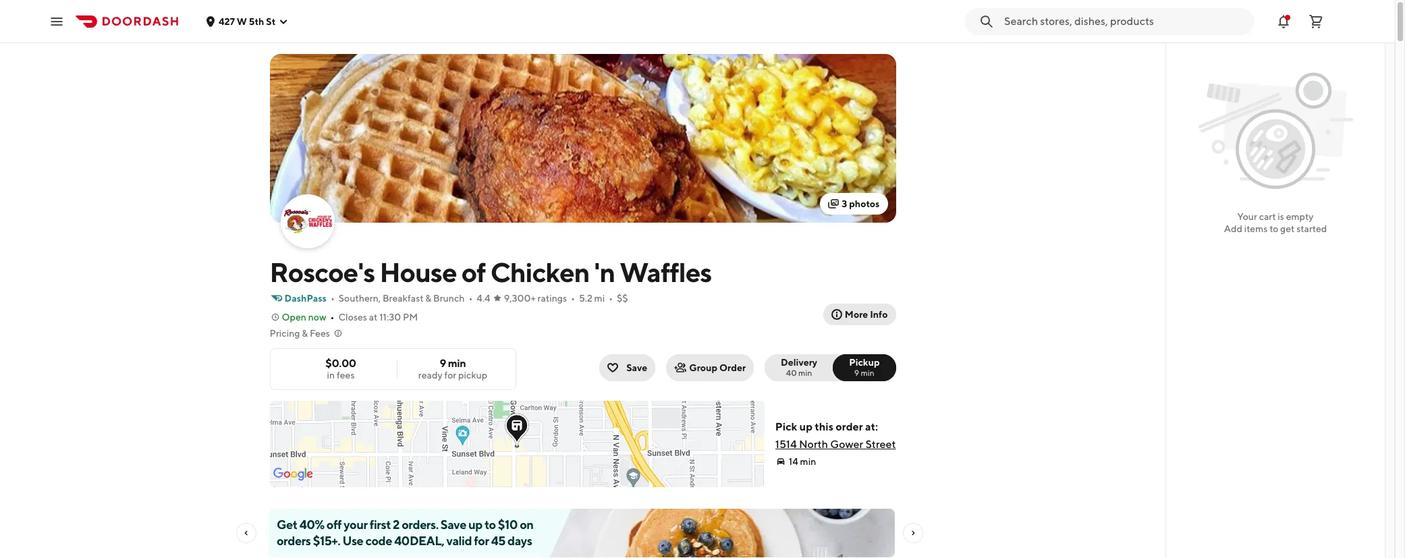 Task type: vqa. For each thing, say whether or not it's contained in the screenshot.
group order
yes



Task type: describe. For each thing, give the bounding box(es) containing it.
open menu image
[[49, 13, 65, 29]]

now
[[308, 312, 326, 323]]

roscoe's
[[270, 256, 375, 288]]

pm
[[403, 312, 418, 323]]

code
[[365, 534, 392, 548]]

min inside the 9 min ready for pickup
[[448, 357, 466, 370]]

fees
[[310, 328, 330, 339]]

to inside your cart is empty add items to get started
[[1270, 223, 1279, 234]]

more info button
[[823, 304, 896, 325]]

street
[[866, 438, 896, 451]]

save inside button
[[627, 362, 648, 373]]

brunch
[[433, 293, 465, 304]]

more info
[[845, 309, 888, 320]]

mi
[[594, 293, 605, 304]]

valid
[[446, 534, 472, 548]]

9 inside 'pickup 9 min'
[[854, 368, 859, 378]]

w
[[237, 16, 247, 27]]

40%
[[299, 518, 324, 532]]

$$
[[617, 293, 628, 304]]

3 photos
[[842, 198, 880, 209]]

save inside get 40% off your first 2 orders. save up to $10 on orders $15+.  use code 40deal, valid for 45 days
[[440, 518, 466, 532]]

dashpass •
[[285, 293, 335, 304]]

427 w 5th st button
[[205, 16, 289, 27]]

14 min
[[789, 456, 816, 467]]

at
[[369, 312, 378, 323]]

427 w 5th st
[[219, 16, 276, 27]]

2
[[393, 518, 399, 532]]

9 inside the 9 min ready for pickup
[[440, 357, 446, 370]]

$15+.
[[313, 534, 340, 548]]

first
[[369, 518, 390, 532]]

get
[[276, 518, 297, 532]]

pick up this order at: 1514 north gower street
[[775, 421, 896, 451]]

group order
[[689, 362, 746, 373]]

min right 14
[[800, 456, 816, 467]]

items
[[1245, 223, 1268, 234]]

is
[[1278, 211, 1284, 222]]

gower
[[830, 438, 863, 451]]

open
[[282, 312, 306, 323]]

photos
[[849, 198, 880, 209]]

pricing & fees button
[[270, 327, 343, 340]]

started
[[1297, 223, 1327, 234]]

house
[[380, 256, 457, 288]]

pricing
[[270, 328, 300, 339]]

days
[[507, 534, 532, 548]]

roscoe's house of chicken 'n waffles
[[270, 256, 712, 288]]

pickup
[[458, 370, 487, 381]]

waffles
[[620, 256, 712, 288]]

to inside get 40% off your first 2 orders. save up to $10 on orders $15+.  use code 40deal, valid for 45 days
[[484, 518, 496, 532]]

notification bell image
[[1276, 13, 1292, 29]]

$10
[[498, 518, 517, 532]]

for inside the 9 min ready for pickup
[[444, 370, 456, 381]]

9 min ready for pickup
[[418, 357, 487, 381]]

at:
[[865, 421, 878, 433]]

southern, breakfast & brunch
[[339, 293, 465, 304]]

40
[[786, 368, 797, 378]]

delivery 40 min
[[781, 357, 818, 378]]

group
[[689, 362, 718, 373]]

min inside delivery 40 min
[[799, 368, 812, 378]]

orders
[[276, 534, 310, 548]]

north
[[799, 438, 828, 451]]

orders.
[[401, 518, 438, 532]]

chicken
[[490, 256, 589, 288]]

powered by google image
[[273, 468, 313, 481]]

info
[[870, 309, 888, 320]]

3 photos button
[[820, 193, 888, 215]]

open now
[[282, 312, 326, 323]]

1514
[[775, 438, 797, 451]]

ready
[[418, 370, 443, 381]]

3
[[842, 198, 847, 209]]

delivery
[[781, 357, 818, 368]]

9,300+
[[504, 293, 536, 304]]

ratings
[[538, 293, 567, 304]]

get
[[1281, 223, 1295, 234]]



Task type: locate. For each thing, give the bounding box(es) containing it.
None radio
[[765, 354, 842, 381]]

order
[[720, 362, 746, 373]]

9
[[440, 357, 446, 370], [854, 368, 859, 378]]

none radio containing delivery
[[765, 354, 842, 381]]

Store search: begin typing to search for stores available on DoorDash text field
[[1004, 14, 1246, 29]]

none radio containing pickup
[[833, 354, 896, 381]]

roscoe's house of chicken 'n waffles image
[[270, 54, 896, 223], [282, 196, 333, 247]]

to
[[1270, 223, 1279, 234], [484, 518, 496, 532]]

5th
[[249, 16, 264, 27]]

pick
[[775, 421, 797, 433]]

1 vertical spatial to
[[484, 518, 496, 532]]

1 vertical spatial up
[[468, 518, 482, 532]]

min inside 'pickup 9 min'
[[861, 368, 875, 378]]

save up valid
[[440, 518, 466, 532]]

for inside get 40% off your first 2 orders. save up to $10 on orders $15+.  use code 40deal, valid for 45 days
[[474, 534, 489, 548]]

11:30
[[379, 312, 401, 323]]

0 horizontal spatial to
[[484, 518, 496, 532]]

closes
[[338, 312, 367, 323]]

1 horizontal spatial for
[[474, 534, 489, 548]]

st
[[266, 16, 276, 27]]

5.2 mi • $$
[[579, 293, 628, 304]]

• closes at 11:30 pm
[[330, 312, 418, 323]]

427
[[219, 16, 235, 27]]

0 vertical spatial to
[[1270, 223, 1279, 234]]

min right ready
[[448, 357, 466, 370]]

up left this
[[800, 421, 813, 433]]

& left brunch
[[425, 293, 432, 304]]

min up 'at:' in the right bottom of the page
[[861, 368, 875, 378]]

•
[[331, 293, 335, 304], [469, 293, 473, 304], [571, 293, 575, 304], [609, 293, 613, 304], [330, 312, 334, 323]]

to left the $10
[[484, 518, 496, 532]]

& inside button
[[302, 328, 308, 339]]

• left 5.2
[[571, 293, 575, 304]]

up inside pick up this order at: 1514 north gower street
[[800, 421, 813, 433]]

group order button
[[666, 354, 754, 381]]

in
[[327, 370, 335, 381]]

0 horizontal spatial &
[[302, 328, 308, 339]]

add
[[1224, 223, 1243, 234]]

None radio
[[833, 354, 896, 381]]

'n
[[594, 256, 615, 288]]

$0.00 in fees
[[326, 357, 356, 381]]

5.2
[[579, 293, 593, 304]]

order
[[836, 421, 863, 433]]

for right ready
[[444, 370, 456, 381]]

off
[[326, 518, 341, 532]]

0 horizontal spatial 9
[[440, 357, 446, 370]]

cart
[[1259, 211, 1276, 222]]

empty
[[1286, 211, 1314, 222]]

0 items, open order cart image
[[1308, 13, 1324, 29]]

save left the group
[[627, 362, 648, 373]]

40deal,
[[394, 534, 444, 548]]

more
[[845, 309, 868, 320]]

your
[[1238, 211, 1257, 222]]

fees
[[337, 370, 355, 381]]

1 vertical spatial &
[[302, 328, 308, 339]]

up up valid
[[468, 518, 482, 532]]

0 horizontal spatial save
[[440, 518, 466, 532]]

1 horizontal spatial 9
[[854, 368, 859, 378]]

1 horizontal spatial &
[[425, 293, 432, 304]]

pickup
[[849, 357, 880, 368]]

southern,
[[339, 293, 381, 304]]

4.4
[[477, 293, 491, 304]]

save
[[627, 362, 648, 373], [440, 518, 466, 532]]

& left fees
[[302, 328, 308, 339]]

0 horizontal spatial for
[[444, 370, 456, 381]]

use
[[342, 534, 363, 548]]

$0.00
[[326, 357, 356, 370]]

your
[[343, 518, 367, 532]]

breakfast
[[383, 293, 424, 304]]

0 vertical spatial for
[[444, 370, 456, 381]]

1 vertical spatial save
[[440, 518, 466, 532]]

of
[[461, 256, 486, 288]]

• left 4.4
[[469, 293, 473, 304]]

0 vertical spatial save
[[627, 362, 648, 373]]

• left southern,
[[331, 293, 335, 304]]

your cart is empty add items to get started
[[1224, 211, 1327, 234]]

for left 45 in the bottom of the page
[[474, 534, 489, 548]]

order methods option group
[[765, 354, 896, 381]]

9,300+ ratings •
[[504, 293, 575, 304]]

1 vertical spatial for
[[474, 534, 489, 548]]

• right mi
[[609, 293, 613, 304]]

to left get at the right of page
[[1270, 223, 1279, 234]]

pickup 9 min
[[849, 357, 880, 378]]

• right the now
[[330, 312, 334, 323]]

this
[[815, 421, 834, 433]]

9 left pickup
[[440, 357, 446, 370]]

14
[[789, 456, 798, 467]]

&
[[425, 293, 432, 304], [302, 328, 308, 339]]

min
[[448, 357, 466, 370], [799, 368, 812, 378], [861, 368, 875, 378], [800, 456, 816, 467]]

on
[[520, 518, 533, 532]]

0 vertical spatial up
[[800, 421, 813, 433]]

dashpass
[[285, 293, 327, 304]]

0 vertical spatial &
[[425, 293, 432, 304]]

1 horizontal spatial save
[[627, 362, 648, 373]]

get 40% off your first 2 orders. save up to $10 on orders $15+.  use code 40deal, valid for 45 days
[[276, 518, 533, 548]]

map region
[[161, 279, 853, 558]]

45
[[491, 534, 505, 548]]

1 horizontal spatial to
[[1270, 223, 1279, 234]]

save button
[[600, 354, 656, 381]]

up inside get 40% off your first 2 orders. save up to $10 on orders $15+.  use code 40deal, valid for 45 days
[[468, 518, 482, 532]]

pricing & fees
[[270, 328, 330, 339]]

9 up order
[[854, 368, 859, 378]]

for
[[444, 370, 456, 381], [474, 534, 489, 548]]

1 horizontal spatial up
[[800, 421, 813, 433]]

1514 north gower street link
[[775, 438, 896, 451]]

min right 40
[[799, 368, 812, 378]]

0 horizontal spatial up
[[468, 518, 482, 532]]



